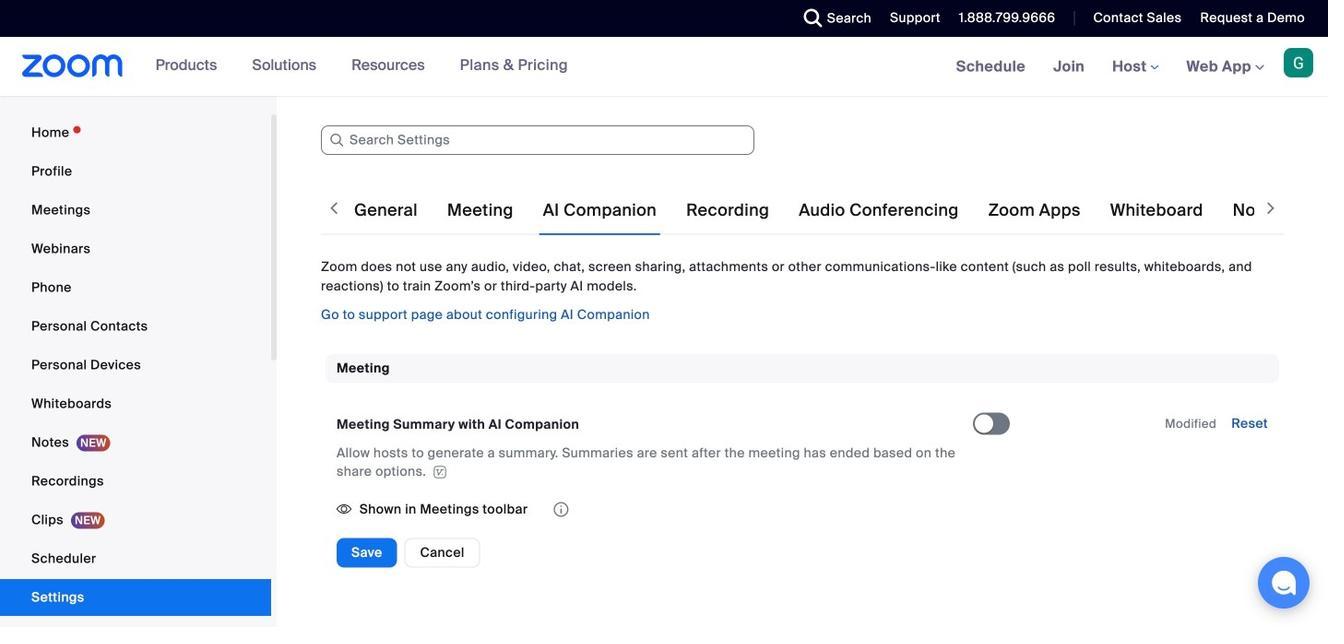 Task type: locate. For each thing, give the bounding box(es) containing it.
scroll right image
[[1262, 199, 1280, 218]]

meeting element
[[326, 354, 1279, 599]]

banner
[[0, 37, 1328, 97]]

profile picture image
[[1284, 48, 1313, 77]]

application
[[337, 496, 973, 523]]

personal menu menu
[[0, 114, 271, 627]]

product information navigation
[[142, 37, 582, 96]]

scroll left image
[[325, 199, 343, 218]]

open chat image
[[1271, 570, 1297, 596]]



Task type: vqa. For each thing, say whether or not it's contained in the screenshot.
RIGHT image
no



Task type: describe. For each thing, give the bounding box(es) containing it.
application inside "meeting" "element"
[[337, 496, 973, 523]]

Search Settings text field
[[321, 125, 754, 155]]

tabs of my account settings page tab list
[[350, 184, 1328, 236]]

meetings navigation
[[942, 37, 1328, 97]]

learn more about shown in meetings toolbar image
[[552, 503, 570, 516]]

zoom logo image
[[22, 54, 123, 77]]



